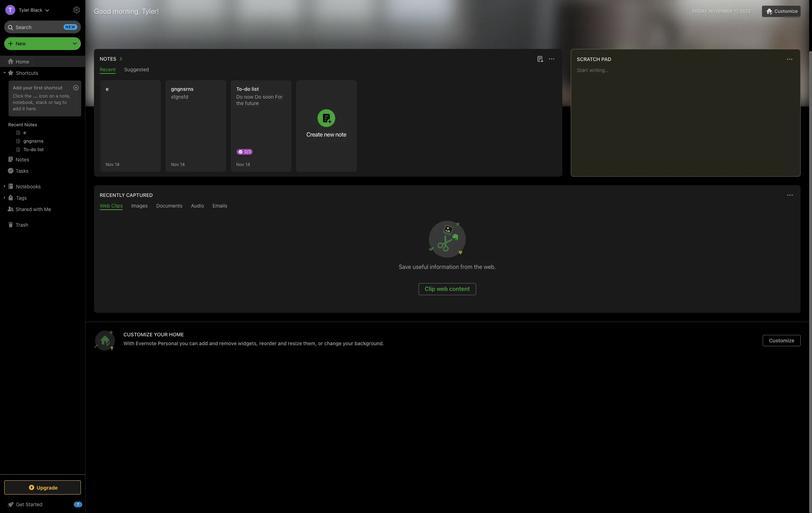Task type: locate. For each thing, give the bounding box(es) containing it.
tree containing home
[[0, 56, 85, 474]]

shared with me link
[[0, 203, 85, 215]]

recent down 'notes' button
[[100, 66, 116, 72]]

new down settings icon
[[66, 24, 75, 29]]

new
[[16, 40, 26, 46]]

or inside icon on a note, notebook, stack or tag to add it here.
[[49, 99, 53, 105]]

1 horizontal spatial more actions image
[[786, 55, 794, 64]]

note,
[[60, 93, 71, 99]]

0 horizontal spatial recent
[[8, 122, 23, 127]]

the inside group
[[25, 93, 32, 99]]

do down to-
[[236, 94, 243, 100]]

images
[[131, 203, 148, 209]]

add right can on the bottom of the page
[[199, 340, 208, 346]]

customize your home with evernote personal you can add and remove widgets, reorder and resize them, or change your background.
[[124, 332, 384, 346]]

november
[[709, 9, 733, 14]]

0 vertical spatial notes
[[100, 56, 116, 62]]

0 vertical spatial add
[[13, 106, 21, 111]]

2 horizontal spatial 14
[[246, 162, 250, 167]]

customize
[[775, 8, 798, 14], [769, 338, 795, 344]]

suggested
[[124, 66, 149, 72]]

your
[[154, 332, 168, 338]]

More actions field
[[547, 54, 557, 64], [785, 54, 795, 64], [786, 190, 795, 200]]

1 tab list from the top
[[95, 66, 561, 74]]

0 horizontal spatial add
[[13, 106, 21, 111]]

0 horizontal spatial nov 14
[[171, 162, 185, 167]]

and
[[209, 340, 218, 346], [278, 340, 287, 346]]

tasks button
[[0, 165, 85, 176]]

1 horizontal spatial and
[[278, 340, 287, 346]]

content
[[449, 286, 470, 292]]

3 nov from the left
[[236, 162, 244, 167]]

...
[[33, 93, 38, 99]]

1 horizontal spatial do
[[255, 94, 261, 100]]

the inside web clips tab panel
[[474, 264, 483, 270]]

can
[[189, 340, 198, 346]]

them,
[[303, 340, 317, 346]]

create
[[307, 131, 323, 138]]

save
[[399, 264, 411, 270]]

recently
[[100, 192, 125, 198]]

1 horizontal spatial new
[[324, 131, 334, 138]]

upgrade
[[37, 485, 58, 491]]

tree
[[0, 56, 85, 474]]

audio tab
[[191, 203, 204, 210]]

documents tab
[[156, 203, 183, 210]]

recent tab
[[100, 66, 116, 74]]

0 vertical spatial new
[[66, 24, 75, 29]]

background.
[[355, 340, 384, 346]]

expand tags image
[[2, 195, 7, 201]]

1 vertical spatial new
[[324, 131, 334, 138]]

first
[[34, 85, 43, 91]]

1 vertical spatial tab list
[[95, 203, 800, 210]]

evernote
[[136, 340, 157, 346]]

suggested tab
[[124, 66, 149, 74]]

0 horizontal spatial nov
[[106, 162, 114, 167]]

new inside create new note button
[[324, 131, 334, 138]]

tyler!
[[142, 7, 159, 15]]

7
[[77, 502, 79, 507]]

nov
[[106, 162, 114, 167], [171, 162, 179, 167], [236, 162, 244, 167]]

recent
[[100, 66, 116, 72], [8, 122, 23, 127]]

1 vertical spatial the
[[236, 100, 244, 106]]

or right them, in the bottom left of the page
[[318, 340, 323, 346]]

0 horizontal spatial do
[[236, 94, 243, 100]]

web clips tab panel
[[94, 210, 801, 313]]

1 nov 14 from the left
[[171, 162, 185, 167]]

the
[[25, 93, 32, 99], [236, 100, 244, 106], [474, 264, 483, 270]]

get
[[16, 502, 24, 508]]

shared
[[16, 206, 32, 212]]

14 inside e nov 14
[[115, 162, 120, 167]]

new left note
[[324, 131, 334, 138]]

and left resize
[[278, 340, 287, 346]]

2 horizontal spatial nov
[[236, 162, 244, 167]]

tyler
[[19, 7, 29, 13]]

shortcuts
[[16, 70, 38, 76]]

from
[[461, 264, 473, 270]]

new search field
[[9, 21, 77, 33]]

1 horizontal spatial recent
[[100, 66, 116, 72]]

notes up recent tab
[[100, 56, 116, 62]]

1 do from the left
[[236, 94, 243, 100]]

tyler black
[[19, 7, 42, 13]]

1 vertical spatial notes
[[24, 122, 37, 127]]

shortcuts button
[[0, 67, 85, 78]]

save useful information from the web.
[[399, 264, 496, 270]]

gngnsrns sfgnsfd
[[171, 86, 194, 100]]

1 14 from the left
[[115, 162, 120, 167]]

shared with me
[[16, 206, 51, 212]]

tab list containing recent
[[95, 66, 561, 74]]

tag
[[54, 99, 61, 105]]

Account field
[[0, 3, 49, 17]]

0 horizontal spatial your
[[23, 85, 33, 91]]

the left ...
[[25, 93, 32, 99]]

0 horizontal spatial new
[[66, 24, 75, 29]]

1 horizontal spatial nov 14
[[236, 162, 250, 167]]

tab list
[[95, 66, 561, 74], [95, 203, 800, 210]]

0 horizontal spatial the
[[25, 93, 32, 99]]

1 vertical spatial or
[[318, 340, 323, 346]]

notebooks
[[16, 183, 41, 189]]

good
[[94, 7, 111, 15]]

new button
[[4, 37, 81, 50]]

clip web content button
[[419, 283, 476, 295]]

click
[[13, 93, 23, 99]]

or down on
[[49, 99, 53, 105]]

0 vertical spatial the
[[25, 93, 32, 99]]

notes inside 'link'
[[16, 156, 29, 162]]

notes link
[[0, 154, 85, 165]]

list
[[252, 86, 259, 92]]

and left remove
[[209, 340, 218, 346]]

new
[[66, 24, 75, 29], [324, 131, 334, 138]]

2 vertical spatial the
[[474, 264, 483, 270]]

recent for recent notes
[[8, 122, 23, 127]]

the right from
[[474, 264, 483, 270]]

add inside icon on a note, notebook, stack or tag to add it here.
[[13, 106, 21, 111]]

web clips
[[100, 203, 123, 209]]

do
[[236, 94, 243, 100], [255, 94, 261, 100]]

more actions field for scratch pad
[[785, 54, 795, 64]]

more actions image
[[548, 55, 556, 63], [786, 55, 794, 64]]

notes
[[100, 56, 116, 62], [24, 122, 37, 127], [16, 156, 29, 162]]

settings image
[[72, 6, 81, 14]]

notes inside button
[[100, 56, 116, 62]]

2 do from the left
[[255, 94, 261, 100]]

1 vertical spatial your
[[343, 340, 353, 346]]

friday,
[[693, 9, 708, 14]]

2 horizontal spatial the
[[474, 264, 483, 270]]

add
[[13, 106, 21, 111], [199, 340, 208, 346]]

notes down here.
[[24, 122, 37, 127]]

your up click the ...
[[23, 85, 33, 91]]

0 vertical spatial or
[[49, 99, 53, 105]]

group containing add your first shortcut
[[0, 78, 85, 157]]

good morning, tyler!
[[94, 7, 159, 15]]

your right change
[[343, 340, 353, 346]]

your
[[23, 85, 33, 91], [343, 340, 353, 346]]

the left future
[[236, 100, 244, 106]]

to-
[[236, 86, 244, 92]]

0 horizontal spatial or
[[49, 99, 53, 105]]

on
[[49, 93, 55, 99]]

documents
[[156, 203, 183, 209]]

0 vertical spatial your
[[23, 85, 33, 91]]

1 nov from the left
[[106, 162, 114, 167]]

group
[[0, 78, 85, 157]]

2023
[[741, 9, 751, 14]]

14
[[115, 162, 120, 167], [180, 162, 185, 167], [246, 162, 250, 167]]

1 horizontal spatial nov
[[171, 162, 179, 167]]

0 horizontal spatial 14
[[115, 162, 120, 167]]

1 horizontal spatial 14
[[180, 162, 185, 167]]

tab list containing web clips
[[95, 203, 800, 210]]

emails tab
[[213, 203, 227, 210]]

notes button
[[98, 55, 125, 63]]

1 horizontal spatial your
[[343, 340, 353, 346]]

1 horizontal spatial add
[[199, 340, 208, 346]]

emails
[[213, 203, 227, 209]]

do down list
[[255, 94, 261, 100]]

1 vertical spatial recent
[[8, 122, 23, 127]]

gngnsrns
[[171, 86, 194, 92]]

your inside group
[[23, 85, 33, 91]]

2 vertical spatial notes
[[16, 156, 29, 162]]

0 vertical spatial recent
[[100, 66, 116, 72]]

17,
[[734, 9, 739, 14]]

1 horizontal spatial or
[[318, 340, 323, 346]]

notes up the tasks
[[16, 156, 29, 162]]

0 vertical spatial tab list
[[95, 66, 561, 74]]

Search text field
[[9, 21, 76, 33]]

useful
[[413, 264, 429, 270]]

more actions field for recently captured
[[786, 190, 795, 200]]

reorder
[[259, 340, 277, 346]]

group inside tree
[[0, 78, 85, 157]]

with
[[33, 206, 43, 212]]

1 vertical spatial add
[[199, 340, 208, 346]]

1 horizontal spatial the
[[236, 100, 244, 106]]

2 tab list from the top
[[95, 203, 800, 210]]

0 horizontal spatial and
[[209, 340, 218, 346]]

recently captured
[[100, 192, 153, 198]]

note
[[336, 131, 347, 138]]

0/3
[[245, 149, 251, 154]]

recent down it
[[8, 122, 23, 127]]

add left it
[[13, 106, 21, 111]]

to-do list do now do soon for the future
[[236, 86, 283, 106]]



Task type: vqa. For each thing, say whether or not it's contained in the screenshot.
you
yes



Task type: describe. For each thing, give the bounding box(es) containing it.
scratch
[[577, 56, 600, 62]]

customize
[[124, 332, 153, 338]]

your inside customize your home with evernote personal you can add and remove widgets, reorder and resize them, or change your background.
[[343, 340, 353, 346]]

friday, november 17, 2023
[[693, 9, 751, 14]]

started
[[26, 502, 42, 508]]

resize
[[288, 340, 302, 346]]

clip web content
[[425, 286, 470, 292]]

1 and from the left
[[209, 340, 218, 346]]

widgets,
[[238, 340, 258, 346]]

more actions image
[[786, 191, 795, 199]]

icon on a note, notebook, stack or tag to add it here.
[[13, 93, 71, 111]]

soon
[[263, 94, 274, 100]]

here.
[[26, 106, 37, 111]]

or inside customize your home with evernote personal you can add and remove widgets, reorder and resize them, or change your background.
[[318, 340, 323, 346]]

icon
[[39, 93, 48, 99]]

upgrade button
[[4, 481, 81, 495]]

home link
[[0, 56, 85, 67]]

get started
[[16, 502, 42, 508]]

pad
[[602, 56, 612, 62]]

shortcut
[[44, 85, 63, 91]]

information
[[430, 264, 459, 270]]

tab list for notes
[[95, 66, 561, 74]]

audio
[[191, 203, 204, 209]]

images tab
[[131, 203, 148, 210]]

add inside customize your home with evernote personal you can add and remove widgets, reorder and resize them, or change your background.
[[199, 340, 208, 346]]

e
[[106, 86, 109, 92]]

recent for recent
[[100, 66, 116, 72]]

tasks
[[16, 168, 29, 174]]

stack
[[36, 99, 47, 105]]

expand notebooks image
[[2, 184, 7, 189]]

scratch pad button
[[576, 55, 612, 64]]

recent tab panel
[[94, 74, 563, 177]]

tab list for recently captured
[[95, 203, 800, 210]]

create new note button
[[296, 80, 357, 172]]

black
[[31, 7, 42, 13]]

morning,
[[113, 7, 140, 15]]

2 nov from the left
[[171, 162, 179, 167]]

you
[[180, 340, 188, 346]]

now
[[244, 94, 254, 100]]

notebook,
[[13, 99, 34, 105]]

e nov 14
[[106, 86, 120, 167]]

change
[[324, 340, 342, 346]]

trash link
[[0, 219, 85, 230]]

personal
[[158, 340, 178, 346]]

home
[[169, 332, 184, 338]]

web
[[437, 286, 448, 292]]

add
[[13, 85, 22, 91]]

recent notes
[[8, 122, 37, 127]]

create new note
[[307, 131, 347, 138]]

future
[[245, 100, 259, 106]]

2 14 from the left
[[180, 162, 185, 167]]

1 vertical spatial customize
[[769, 338, 795, 344]]

0 vertical spatial customize button
[[763, 6, 801, 17]]

new inside new search box
[[66, 24, 75, 29]]

to
[[62, 99, 67, 105]]

web
[[100, 203, 110, 209]]

notebooks link
[[0, 181, 85, 192]]

clip
[[425, 286, 435, 292]]

add your first shortcut
[[13, 85, 63, 91]]

with
[[124, 340, 134, 346]]

scratch pad
[[577, 56, 612, 62]]

remove
[[219, 340, 237, 346]]

2 and from the left
[[278, 340, 287, 346]]

captured
[[126, 192, 153, 198]]

a
[[56, 93, 58, 99]]

the inside to-do list do now do soon for the future
[[236, 100, 244, 106]]

nov inside e nov 14
[[106, 162, 114, 167]]

tags
[[16, 195, 27, 201]]

0 horizontal spatial more actions image
[[548, 55, 556, 63]]

tags button
[[0, 192, 85, 203]]

recently captured button
[[98, 191, 153, 199]]

sfgnsfd
[[171, 94, 188, 100]]

1 vertical spatial customize button
[[763, 335, 801, 346]]

home
[[16, 58, 29, 64]]

3 14 from the left
[[246, 162, 250, 167]]

web.
[[484, 264, 496, 270]]

for
[[275, 94, 283, 100]]

Start writing… text field
[[577, 67, 800, 171]]

clips
[[111, 203, 123, 209]]

it
[[22, 106, 25, 111]]

web clips tab
[[100, 203, 123, 210]]

do
[[244, 86, 251, 92]]

0 vertical spatial customize
[[775, 8, 798, 14]]

click to collapse image
[[83, 500, 88, 509]]

me
[[44, 206, 51, 212]]

2 nov 14 from the left
[[236, 162, 250, 167]]

Help and Learning task checklist field
[[0, 499, 85, 510]]



